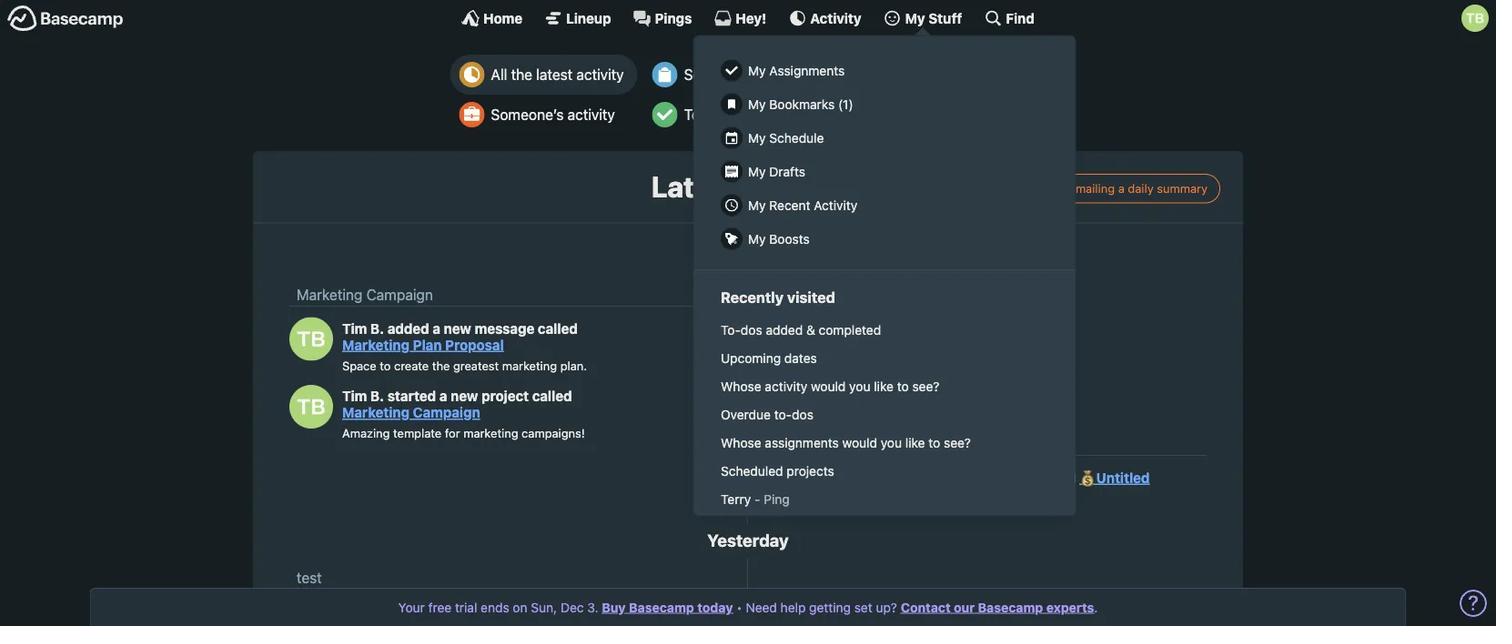 Task type: locate. For each thing, give the bounding box(es) containing it.
b. down marketing campaign
[[370, 321, 384, 336]]

0 vertical spatial see?
[[913, 379, 940, 394]]

1 vertical spatial activity
[[568, 106, 615, 123]]

to for whose activity would you like to see?
[[897, 379, 909, 394]]

my for my drafts
[[748, 164, 766, 179]]

0 horizontal spatial tim burton image
[[289, 317, 333, 361]]

my left stuff on the top right of page
[[905, 10, 926, 26]]

11:06am element up upcoming
[[696, 322, 739, 335]]

1 vertical spatial campaign
[[413, 405, 480, 421]]

0 vertical spatial 11:06am element
[[696, 322, 739, 335]]

schedule
[[770, 130, 824, 145]]

would
[[811, 379, 846, 394], [843, 435, 878, 450]]

0 horizontal spatial to-
[[684, 106, 707, 123]]

the down plan
[[432, 359, 450, 372]]

plan
[[413, 337, 442, 353]]

a up plan
[[433, 321, 441, 336]]

to-dos added & completed
[[684, 106, 865, 123], [721, 322, 881, 337]]

11:06am element
[[696, 322, 739, 335], [696, 390, 739, 402]]

my up today
[[748, 231, 766, 246]]

basecamp right our
[[978, 600, 1044, 615]]

11:06am element up overdue
[[696, 390, 739, 402]]

2 vertical spatial activity
[[765, 379, 808, 394]]

b. left started
[[370, 388, 384, 404]]

you inside "whose activity would you like to see?" link
[[850, 379, 871, 394]]

project right "dec"
[[585, 604, 633, 620]]

the
[[511, 66, 533, 83], [432, 359, 450, 372]]

to-dos added & completed up my schedule
[[684, 106, 865, 123]]

0 vertical spatial new
[[444, 321, 472, 336]]

1 vertical spatial test link
[[297, 569, 322, 587]]

called up the plan. at the bottom left of the page
[[538, 321, 578, 336]]

see?
[[913, 379, 940, 394], [944, 435, 971, 450]]

my inside 'link'
[[748, 164, 766, 179]]

2 vertical spatial called
[[1036, 470, 1076, 486]]

dos down whose activity would you like to see?
[[792, 407, 814, 422]]

someone's activity
[[491, 106, 615, 123]]

2 horizontal spatial tim burton image
[[1462, 5, 1489, 32]]

2 basecamp from the left
[[978, 600, 1044, 615]]

assignments for whose
[[765, 435, 839, 450]]

assignments
[[770, 63, 845, 78]]

to down "upcoming dates" link
[[897, 379, 909, 394]]

scheduled projects link
[[712, 457, 1058, 485]]

would down overdue to-dos link
[[843, 435, 878, 450]]

new for test
[[966, 470, 994, 486]]

tim down marketing campaign
[[342, 321, 367, 336]]

test link
[[756, 436, 781, 453], [297, 569, 322, 587]]

plan.
[[561, 359, 587, 372]]

projects
[[787, 463, 835, 479]]

emailing
[[1069, 182, 1115, 195]]

someone's
[[684, 66, 757, 83], [491, 106, 564, 123]]

1 horizontal spatial you
[[881, 435, 902, 450]]

activity
[[577, 66, 624, 83], [568, 106, 615, 123], [765, 379, 808, 394]]

1 vertical spatial like
[[906, 435, 925, 450]]

0 vertical spatial test link
[[756, 436, 781, 453]]

2 11:06am from the top
[[696, 390, 739, 402]]

a
[[1119, 182, 1125, 195], [433, 321, 441, 336], [440, 388, 447, 404], [955, 470, 963, 486]]

someone's right assignment image
[[684, 66, 757, 83]]

💰 untitled link
[[1080, 470, 1150, 486]]

a for tim b. started a new project called marketing campaign
[[440, 388, 447, 404]]

my for my bookmarks (1)
[[748, 96, 766, 112]]

tim b. changed who can access this project
[[342, 604, 633, 620]]

2 whose from the top
[[721, 435, 762, 450]]

assignments up projects
[[765, 435, 839, 450]]

on
[[513, 600, 528, 615]]

campaigns!
[[522, 427, 585, 440]]

new inside tim b. added a new message called marketing plan proposal
[[444, 321, 472, 336]]

completed up "upcoming dates" link
[[819, 322, 881, 337]]

schedule image
[[893, 102, 918, 127]]

project down greatest at the left of page
[[482, 388, 529, 404]]

&
[[780, 106, 791, 123], [807, 322, 816, 337]]

my assignments link
[[712, 54, 1058, 87]]

11:06am up upcoming
[[696, 322, 739, 335]]

-
[[755, 492, 761, 507]]

1 vertical spatial whose
[[721, 435, 762, 450]]

you down "upcoming dates" link
[[850, 379, 871, 394]]

1 vertical spatial 11:06am element
[[696, 390, 739, 402]]

marketing
[[297, 286, 363, 304], [342, 337, 410, 353], [342, 405, 410, 421]]

called inside "tim b. started a new project called marketing campaign"
[[532, 388, 572, 404]]

2 vertical spatial dos
[[792, 407, 814, 422]]

marketing right for
[[464, 427, 519, 440]]

1 horizontal spatial dos
[[741, 322, 763, 337]]

tim inside tim b. added a new message called marketing plan proposal
[[342, 321, 367, 336]]

to- right todo image
[[684, 106, 707, 123]]

added up my schedule
[[735, 106, 777, 123]]

marketing campaign
[[297, 286, 433, 304]]

a right started
[[440, 388, 447, 404]]

my recent activity link
[[712, 188, 1058, 222]]

space to create the greatest marketing plan.
[[342, 359, 587, 372]]

my inside dropdown button
[[905, 10, 926, 26]]

assignments up bookmarks
[[761, 66, 844, 83]]

0 vertical spatial someone's
[[684, 66, 757, 83]]

who
[[449, 604, 477, 620]]

0 horizontal spatial test link
[[297, 569, 322, 587]]

boosts
[[770, 231, 810, 246]]

you inside the whose assignments would you like to see? link
[[881, 435, 902, 450]]

1 horizontal spatial to
[[897, 379, 909, 394]]

new down space to create the greatest marketing plan.
[[451, 388, 478, 404]]

activity inside 'someone's activity' link
[[568, 106, 615, 123]]

dos right todo image
[[707, 106, 731, 123]]

test link for 11:01am
[[756, 436, 781, 453]]

my boosts
[[748, 231, 810, 246]]

the right all
[[511, 66, 533, 83]]

1 vertical spatial tim burton image
[[289, 317, 333, 361]]

dos
[[707, 106, 731, 123], [741, 322, 763, 337], [792, 407, 814, 422]]

activity for someone's activity
[[568, 106, 615, 123]]

tim burton image
[[289, 385, 333, 429]]

0 vertical spatial &
[[780, 106, 791, 123]]

1 vertical spatial dos
[[741, 322, 763, 337]]

my down someone's assignments link
[[748, 96, 766, 112]]

1 horizontal spatial tim burton image
[[812, 466, 856, 510]]

tim burton image for marketing campaign
[[289, 317, 333, 361]]

1 vertical spatial someone's
[[491, 106, 564, 123]]

tim burton image
[[1462, 5, 1489, 32], [289, 317, 333, 361], [812, 466, 856, 510]]

1 vertical spatial you
[[881, 435, 902, 450]]

b. inside "tim b. started a new project called marketing campaign"
[[370, 388, 384, 404]]

0 vertical spatial test
[[756, 436, 781, 453]]

tim
[[342, 321, 367, 336], [342, 388, 367, 404], [865, 470, 890, 486], [342, 604, 367, 620]]

0 vertical spatial assignments
[[761, 66, 844, 83]]

help
[[781, 600, 806, 615]]

whose down overdue
[[721, 435, 762, 450]]

to- up upcoming
[[721, 322, 741, 337]]

0 vertical spatial project
[[482, 388, 529, 404]]

1 vertical spatial test
[[297, 569, 322, 587]]

my for my boosts
[[748, 231, 766, 246]]

like for whose assignments would you like to see?
[[906, 435, 925, 450]]

1 horizontal spatial test link
[[756, 436, 781, 453]]

my for my schedule
[[748, 130, 766, 145]]

to-dos added & completed inside recently visited pages element
[[721, 322, 881, 337]]

sun,
[[531, 600, 557, 615]]

0 horizontal spatial basecamp
[[629, 600, 694, 615]]

project inside "tim b. started a new project called marketing campaign"
[[482, 388, 529, 404]]

0 vertical spatial the
[[511, 66, 533, 83]]

0 vertical spatial dos
[[707, 106, 731, 123]]

2 vertical spatial marketing
[[342, 405, 410, 421]]

0 vertical spatial activity
[[577, 66, 624, 83]]

marketing left the plan. at the bottom left of the page
[[502, 359, 557, 372]]

.
[[1095, 600, 1098, 615]]

a for tim b. added a new message called marketing plan proposal
[[433, 321, 441, 336]]

would down dates
[[811, 379, 846, 394]]

b. inside tim b. added a new message called marketing plan proposal
[[370, 321, 384, 336]]

my for my assignments
[[748, 63, 766, 78]]

you for activity
[[850, 379, 871, 394]]

whose up overdue
[[721, 379, 762, 394]]

template
[[393, 427, 442, 440]]

1 vertical spatial 11:06am
[[696, 390, 739, 402]]

our
[[954, 600, 975, 615]]

2 vertical spatial tim burton image
[[812, 466, 856, 510]]

1 vertical spatial to
[[897, 379, 909, 394]]

whose activity would you like to see?
[[721, 379, 940, 394]]

recently visited pages element
[[712, 316, 1058, 514]]

1 vertical spatial would
[[843, 435, 878, 450]]

to-dos added & completed link up "whose activity would you like to see?" link
[[712, 316, 1058, 344]]

activity right latest
[[577, 66, 624, 83]]

💰
[[1080, 470, 1093, 486]]

find button
[[984, 9, 1035, 27]]

0 horizontal spatial test
[[297, 569, 322, 587]]

assignments inside someone's assignments link
[[761, 66, 844, 83]]

to- inside recently visited pages element
[[721, 322, 741, 337]]

2 horizontal spatial dos
[[792, 407, 814, 422]]

marketing inside tim b. added a new message called marketing plan proposal
[[342, 337, 410, 353]]

started
[[388, 388, 436, 404]]

added up marketing plan proposal link
[[388, 321, 429, 336]]

new up proposal
[[444, 321, 472, 336]]

activity inside my stuff element
[[814, 198, 858, 213]]

1 vertical spatial assignments
[[765, 435, 839, 450]]

dos up upcoming
[[741, 322, 763, 337]]

1 vertical spatial called
[[532, 388, 572, 404]]

marketing campaign link down started
[[342, 405, 480, 421]]

1 horizontal spatial project
[[585, 604, 633, 620]]

like down "upcoming dates" link
[[874, 379, 894, 394]]

11:01am element
[[757, 471, 798, 484]]

1 11:06am element from the top
[[696, 322, 739, 335]]

1 vertical spatial see?
[[944, 435, 971, 450]]

dates
[[785, 351, 817, 366]]

your free trial ends on sun, dec  3. buy basecamp today • need help getting set up? contact our basecamp experts .
[[398, 600, 1098, 615]]

tim down the whose assignments would you like to see? link on the bottom of page
[[865, 470, 890, 486]]

11:06am element for tim b. started a new project called marketing campaign
[[696, 390, 739, 402]]

activity link
[[789, 9, 862, 27]]

test for 11:01am
[[756, 436, 781, 453]]

activity
[[811, 10, 862, 26], [742, 169, 845, 204], [814, 198, 858, 213]]

to inside the whose assignments would you like to see? link
[[929, 435, 941, 450]]

summary
[[1157, 182, 1208, 195]]

like for whose activity would you like to see?
[[874, 379, 894, 394]]

new for marketing campaign
[[444, 321, 472, 336]]

to right space
[[380, 359, 391, 372]]

1 vertical spatial new
[[451, 388, 478, 404]]

to inside "whose activity would you like to see?" link
[[897, 379, 909, 394]]

activity down all the latest activity on the left of page
[[568, 106, 615, 123]]

1 horizontal spatial to-
[[721, 322, 741, 337]]

marketing plan proposal link
[[342, 337, 504, 353]]

test
[[756, 436, 781, 453], [297, 569, 322, 587]]

my left assignments
[[748, 63, 766, 78]]

0 vertical spatial to
[[380, 359, 391, 372]]

basecamp
[[629, 600, 694, 615], [978, 600, 1044, 615]]

1 vertical spatial completed
[[819, 322, 881, 337]]

0 vertical spatial tim burton image
[[1462, 5, 1489, 32]]

see? down "upcoming dates" link
[[913, 379, 940, 394]]

b. down the whose assignments would you like to see? link on the bottom of page
[[893, 470, 907, 486]]

2 horizontal spatial to
[[929, 435, 941, 450]]

called up campaigns!
[[532, 388, 572, 404]]

0 horizontal spatial project
[[482, 388, 529, 404]]

someone's down all the latest activity link
[[491, 106, 564, 123]]

0 vertical spatial would
[[811, 379, 846, 394]]

1 vertical spatial marketing
[[342, 337, 410, 353]]

1 vertical spatial to-
[[721, 322, 741, 337]]

like down overdue to-dos link
[[906, 435, 925, 450]]

need
[[746, 600, 777, 615]]

1 vertical spatial to-dos added & completed link
[[712, 316, 1058, 344]]

1 vertical spatial the
[[432, 359, 450, 372]]

1 horizontal spatial someone's
[[684, 66, 757, 83]]

whose
[[721, 379, 762, 394], [721, 435, 762, 450]]

& up my schedule
[[780, 106, 791, 123]]

1 vertical spatial &
[[807, 322, 816, 337]]

overdue to-dos
[[721, 407, 814, 422]]

a inside "tim b. started a new project called marketing campaign"
[[440, 388, 447, 404]]

0 horizontal spatial to
[[380, 359, 391, 372]]

called
[[538, 321, 578, 336], [532, 388, 572, 404], [1036, 470, 1076, 486]]

my left drafts
[[748, 164, 766, 179]]

all the latest activity link
[[450, 55, 638, 95]]

2 vertical spatial to
[[929, 435, 941, 450]]

see? for whose activity would you like to see?
[[913, 379, 940, 394]]

0 vertical spatial 11:06am
[[696, 322, 739, 335]]

& up dates
[[807, 322, 816, 337]]

tim down space
[[342, 388, 367, 404]]

2 11:06am element from the top
[[696, 390, 739, 402]]

marketing inside "tim b. started a new project called marketing campaign"
[[342, 405, 410, 421]]

test for 1:37pm
[[297, 569, 322, 587]]

0 horizontal spatial like
[[874, 379, 894, 394]]

assignments for someone's
[[761, 66, 844, 83]]

changed
[[388, 604, 445, 620]]

my boosts link
[[712, 222, 1058, 256]]

a left grant
[[955, 470, 963, 486]]

campaign up marketing plan proposal link
[[366, 286, 433, 304]]

assignments inside the whose assignments would you like to see? link
[[765, 435, 839, 450]]

basecamp right buy
[[629, 600, 694, 615]]

0 vertical spatial like
[[874, 379, 894, 394]]

todo image
[[652, 102, 678, 127]]

0 horizontal spatial see?
[[913, 379, 940, 394]]

tim burton image for test
[[812, 466, 856, 510]]

1 horizontal spatial the
[[511, 66, 533, 83]]

someone's for someone's activity
[[491, 106, 564, 123]]

tim for tim b. started a new project called
[[342, 388, 367, 404]]

11:06am element for tim b. added a new message called marketing plan proposal
[[696, 322, 739, 335]]

0 horizontal spatial someone's
[[491, 106, 564, 123]]

ends
[[481, 600, 509, 615]]

to-dos added & completed link
[[643, 95, 878, 135], [712, 316, 1058, 344]]

a left the daily
[[1119, 182, 1125, 195]]

to-dos added & completed up dates
[[721, 322, 881, 337]]

campaign up for
[[413, 405, 480, 421]]

activity up to-
[[765, 379, 808, 394]]

added
[[735, 106, 777, 123], [388, 321, 429, 336], [766, 322, 803, 337], [910, 470, 952, 486]]

1 vertical spatial marketing
[[464, 427, 519, 440]]

you down overdue to-dos link
[[881, 435, 902, 450]]

all the latest activity
[[491, 66, 624, 83]]

0 vertical spatial whose
[[721, 379, 762, 394]]

set
[[855, 600, 873, 615]]

0 horizontal spatial the
[[432, 359, 450, 372]]

added up 'upcoming dates'
[[766, 322, 803, 337]]

2 vertical spatial new
[[966, 470, 994, 486]]

marketing campaign link up space
[[297, 286, 433, 304]]

your
[[398, 600, 425, 615]]

completed up schedule
[[794, 106, 865, 123]]

new left grant
[[966, 470, 994, 486]]

proposal
[[445, 337, 504, 353]]

to-
[[684, 106, 707, 123], [721, 322, 741, 337]]

1 vertical spatial project
[[585, 604, 633, 620]]

1 horizontal spatial like
[[906, 435, 925, 450]]

0 horizontal spatial you
[[850, 379, 871, 394]]

b. for tim b. added a new grant called
[[893, 470, 907, 486]]

to down overdue to-dos link
[[929, 435, 941, 450]]

daily
[[1128, 182, 1154, 195]]

activity for whose activity would you like to see?
[[765, 379, 808, 394]]

to-dos added & completed link down someone's assignments
[[643, 95, 878, 135]]

called inside tim b. added a new message called marketing plan proposal
[[538, 321, 578, 336]]

added inside recently visited pages element
[[766, 322, 803, 337]]

1 vertical spatial to-dos added & completed
[[721, 322, 881, 337]]

1 horizontal spatial test
[[756, 436, 781, 453]]

test link for 1:37pm
[[297, 569, 322, 587]]

you
[[850, 379, 871, 394], [881, 435, 902, 450]]

1 vertical spatial marketing campaign link
[[342, 405, 480, 421]]

0 vertical spatial called
[[538, 321, 578, 336]]

my up "my drafts"
[[748, 130, 766, 145]]

a inside button
[[1119, 182, 1125, 195]]

switch accounts image
[[7, 5, 124, 33]]

see? up tim b. added a new grant called 💰 untitled
[[944, 435, 971, 450]]

1 horizontal spatial basecamp
[[978, 600, 1044, 615]]

campaign inside "tim b. started a new project called marketing campaign"
[[413, 405, 480, 421]]

activity inside "whose activity would you like to see?" link
[[765, 379, 808, 394]]

called left 💰
[[1036, 470, 1076, 486]]

a inside tim b. added a new message called marketing plan proposal
[[433, 321, 441, 336]]

1 horizontal spatial see?
[[944, 435, 971, 450]]

11:06am up overdue
[[696, 390, 739, 402]]

new
[[444, 321, 472, 336], [451, 388, 478, 404], [966, 470, 994, 486]]

1 11:06am from the top
[[696, 322, 739, 335]]

reports image
[[893, 62, 918, 87]]

0 vertical spatial you
[[850, 379, 871, 394]]

visited
[[787, 289, 836, 307]]

0 horizontal spatial &
[[780, 106, 791, 123]]

1 horizontal spatial &
[[807, 322, 816, 337]]

my left the recent
[[748, 198, 766, 213]]

main element
[[0, 0, 1497, 562]]

tim inside "tim b. started a new project called marketing campaign"
[[342, 388, 367, 404]]

1 whose from the top
[[721, 379, 762, 394]]



Task type: describe. For each thing, give the bounding box(es) containing it.
activity inside all the latest activity link
[[577, 66, 624, 83]]

hey! button
[[714, 9, 767, 27]]

assignment image
[[652, 62, 678, 87]]

contact
[[901, 600, 951, 615]]

my for my recent activity
[[748, 198, 766, 213]]

greatest
[[453, 359, 499, 372]]

drafts
[[770, 164, 806, 179]]

overdue
[[721, 407, 771, 422]]

whose activity would you like to see? link
[[712, 372, 1058, 401]]

space
[[342, 359, 377, 372]]

marketing for tim b. added a new message called marketing plan proposal
[[342, 337, 410, 353]]

up?
[[876, 600, 898, 615]]

activity report image
[[459, 62, 485, 87]]

terry
[[721, 492, 751, 507]]

my stuff
[[905, 10, 963, 26]]

would for activity
[[811, 379, 846, 394]]

someone's for someone's assignments
[[684, 66, 757, 83]]

to for whose assignments would you like to see?
[[929, 435, 941, 450]]

someone's activity link
[[450, 95, 638, 135]]

whose assignments would you like to see?
[[721, 435, 971, 450]]

tim b. added a new message called marketing plan proposal
[[342, 321, 578, 353]]

stuff
[[929, 10, 963, 26]]

new inside "tim b. started a new project called marketing campaign"
[[451, 388, 478, 404]]

3.
[[587, 600, 599, 615]]

0 vertical spatial marketing
[[502, 359, 557, 372]]

person report image
[[459, 102, 485, 127]]

b. left your
[[370, 604, 384, 620]]

added inside tim b. added a new message called marketing plan proposal
[[388, 321, 429, 336]]

this
[[557, 604, 582, 620]]

my drafts link
[[712, 155, 1058, 188]]

trial
[[455, 600, 477, 615]]

yesterday
[[708, 530, 789, 550]]

whose assignments would you like to see? link
[[712, 429, 1058, 457]]

called for marketing campaign
[[538, 321, 578, 336]]

find
[[1006, 10, 1035, 26]]

experts
[[1047, 600, 1095, 615]]

pings
[[655, 10, 692, 26]]

my schedule link
[[712, 121, 1058, 155]]

ping
[[764, 492, 790, 507]]

0 vertical spatial marketing
[[297, 286, 363, 304]]

11:01am
[[757, 471, 798, 484]]

b. for tim b. added a new message called
[[370, 321, 384, 336]]

completed inside recently visited pages element
[[819, 322, 881, 337]]

0 vertical spatial to-dos added & completed link
[[643, 95, 878, 135]]

emailing a daily summary
[[1069, 182, 1208, 195]]

free
[[428, 600, 452, 615]]

1 basecamp from the left
[[629, 600, 694, 615]]

0 horizontal spatial dos
[[707, 106, 731, 123]]

recently
[[721, 289, 784, 307]]

pings button
[[633, 9, 692, 27]]

tim for tim b. added a new grant called
[[865, 470, 890, 486]]

my stuff element
[[712, 54, 1058, 256]]

marketing for tim b. started a new project called marketing campaign
[[342, 405, 410, 421]]

getting
[[809, 600, 851, 615]]

create
[[394, 359, 429, 372]]

& inside recently visited pages element
[[807, 322, 816, 337]]

can
[[480, 604, 504, 620]]

my bookmarks (1)
[[748, 96, 854, 112]]

latest
[[536, 66, 573, 83]]

would for assignments
[[843, 435, 878, 450]]

see? for whose assignments would you like to see?
[[944, 435, 971, 450]]

dec
[[561, 600, 584, 615]]

for
[[445, 427, 460, 440]]

message
[[475, 321, 535, 336]]

someone's assignments link
[[643, 55, 878, 95]]

hey!
[[736, 10, 767, 26]]

overdue to-dos link
[[712, 401, 1058, 429]]

today
[[724, 247, 773, 267]]

whose for whose activity would you like to see?
[[721, 379, 762, 394]]

0 vertical spatial completed
[[794, 106, 865, 123]]

lineup link
[[545, 9, 611, 27]]

0 vertical spatial campaign
[[366, 286, 433, 304]]

bookmarks
[[770, 96, 835, 112]]

buy
[[602, 600, 626, 615]]

a for tim b. added a new grant called 💰 untitled
[[955, 470, 963, 486]]

upcoming dates link
[[712, 344, 1058, 372]]

called for test
[[1036, 470, 1076, 486]]

recently visited
[[721, 289, 836, 307]]

11:06am for tim b. added a new message called
[[696, 322, 739, 335]]

upcoming
[[721, 351, 781, 366]]

home
[[484, 10, 523, 26]]

latest
[[652, 169, 736, 204]]

b. for tim b. started a new project called
[[370, 388, 384, 404]]

my assignments
[[748, 63, 845, 78]]

my stuff button
[[884, 9, 963, 27]]

11:06am for tim b. started a new project called
[[696, 390, 739, 402]]

tim b. added a new grant called 💰 untitled
[[865, 470, 1150, 486]]

my schedule
[[748, 130, 824, 145]]

upcoming dates
[[721, 351, 817, 366]]

tim burton image inside main 'element'
[[1462, 5, 1489, 32]]

emailing a daily summary button
[[1041, 174, 1221, 204]]

recent
[[770, 198, 811, 213]]

home link
[[462, 9, 523, 27]]

contact our basecamp experts link
[[901, 600, 1095, 615]]

untitled
[[1097, 470, 1150, 486]]

amazing template for marketing campaigns!
[[342, 427, 585, 440]]

you for assignments
[[881, 435, 902, 450]]

my drafts
[[748, 164, 806, 179]]

added down the whose assignments would you like to see? link on the bottom of page
[[910, 470, 952, 486]]

lineup
[[566, 10, 611, 26]]

my for my stuff
[[905, 10, 926, 26]]

scheduled
[[721, 463, 783, 479]]

terry - ping
[[721, 492, 790, 507]]

0 vertical spatial to-
[[684, 106, 707, 123]]

0 vertical spatial marketing campaign link
[[297, 286, 433, 304]]

tim left your
[[342, 604, 367, 620]]

tim b. started a new project called marketing campaign
[[342, 388, 572, 421]]

0 vertical spatial to-dos added & completed
[[684, 106, 865, 123]]

•
[[737, 600, 743, 615]]

whose for whose assignments would you like to see?
[[721, 435, 762, 450]]

1:37pm element
[[702, 605, 739, 618]]

(1)
[[838, 96, 854, 112]]

tim for tim b. added a new message called
[[342, 321, 367, 336]]

buy basecamp today link
[[602, 600, 733, 615]]

1:37pm
[[702, 605, 739, 618]]

grant
[[997, 470, 1033, 486]]



Task type: vqa. For each thing, say whether or not it's contained in the screenshot.
Buy Basecamp today link
yes



